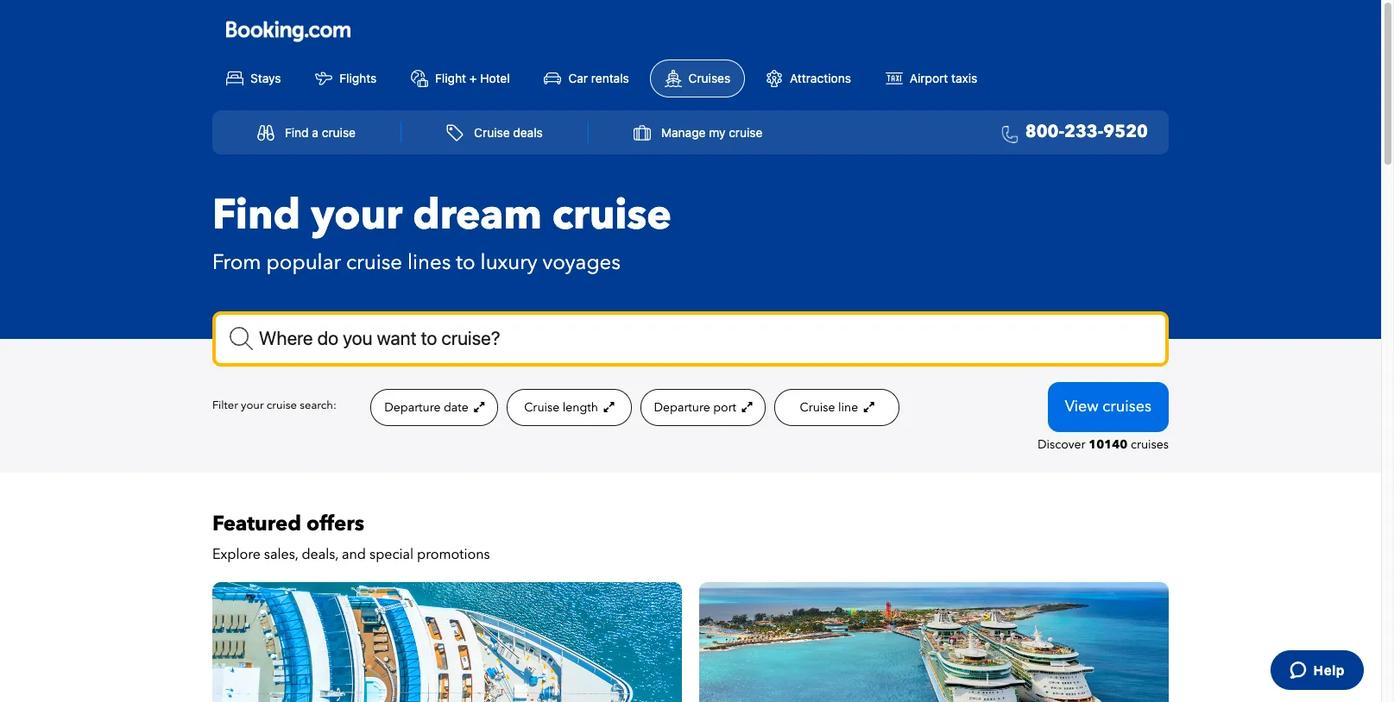 Task type: vqa. For each thing, say whether or not it's contained in the screenshot.
the middle 'Cruise'
yes



Task type: describe. For each thing, give the bounding box(es) containing it.
9520
[[1104, 120, 1148, 143]]

deals,
[[302, 546, 339, 565]]

deals
[[513, 125, 543, 140]]

hotel
[[480, 70, 510, 85]]

lines
[[408, 248, 451, 277]]

date
[[444, 400, 469, 416]]

233-
[[1065, 120, 1104, 143]]

departure port
[[654, 400, 740, 416]]

800-
[[1026, 120, 1065, 143]]

cruises link
[[650, 59, 745, 97]]

cruise length button
[[507, 389, 632, 427]]

800-233-9520
[[1026, 120, 1148, 143]]

1 vertical spatial cruises
[[1131, 437, 1169, 453]]

expand image for departure port
[[740, 401, 752, 414]]

cruise for find a cruise
[[322, 125, 356, 140]]

luxury
[[481, 248, 537, 277]]

manage my cruise
[[661, 125, 763, 140]]

from
[[212, 248, 261, 277]]

airport taxis
[[910, 70, 978, 85]]

filter your cruise search:
[[212, 398, 337, 414]]

length
[[563, 400, 598, 416]]

dream
[[413, 187, 542, 244]]

popular
[[266, 248, 341, 277]]

car rentals
[[569, 70, 629, 85]]

departure date button
[[371, 389, 498, 427]]

view cruises
[[1065, 396, 1152, 418]]

10140
[[1089, 437, 1128, 453]]

expand image
[[601, 401, 614, 414]]

your for filter
[[241, 398, 264, 414]]

flights
[[340, 70, 377, 85]]

promotions
[[417, 546, 490, 565]]

travel menu navigation
[[212, 110, 1169, 154]]

car
[[569, 70, 588, 85]]

explore
[[212, 546, 261, 565]]

flight + hotel link
[[397, 60, 524, 96]]

flight
[[435, 70, 466, 85]]

discover
[[1038, 437, 1086, 453]]

to
[[456, 248, 475, 277]]

a
[[312, 125, 319, 140]]

cruise left lines
[[346, 248, 402, 277]]

departure port button
[[640, 389, 766, 427]]

offers
[[307, 510, 364, 539]]

cruises
[[689, 70, 731, 85]]

cruise for filter your cruise search:
[[267, 398, 297, 414]]

find for your
[[212, 187, 301, 244]]

expand image for departure date
[[472, 401, 485, 414]]

cruise line
[[800, 400, 861, 416]]

filter
[[212, 398, 238, 414]]

special
[[370, 546, 414, 565]]

find a cruise link
[[239, 116, 375, 149]]

cruise for cruise length
[[524, 400, 560, 416]]

and
[[342, 546, 366, 565]]

cruise up voyages
[[552, 187, 672, 244]]

cruise length
[[524, 400, 601, 416]]

discover 10140 cruises
[[1038, 437, 1169, 453]]

featured offers explore sales, deals, and special promotions
[[212, 510, 490, 565]]



Task type: locate. For each thing, give the bounding box(es) containing it.
departure inside departure date button
[[384, 400, 441, 416]]

cruise deals
[[474, 125, 543, 140]]

2 expand image from the left
[[740, 401, 752, 414]]

airport taxis link
[[872, 60, 992, 96]]

departure left date
[[384, 400, 441, 416]]

0 vertical spatial find
[[285, 125, 309, 140]]

cruise inside 'travel menu' navigation
[[474, 125, 510, 140]]

cruise right my
[[729, 125, 763, 140]]

departure date
[[384, 400, 472, 416]]

attractions
[[790, 70, 851, 85]]

1 expand image from the left
[[472, 401, 485, 414]]

0 horizontal spatial expand image
[[472, 401, 485, 414]]

cruise right a on the top
[[322, 125, 356, 140]]

departure for departure date
[[384, 400, 441, 416]]

1 departure from the left
[[384, 400, 441, 416]]

cruises right 10140
[[1131, 437, 1169, 453]]

cruise for manage my cruise
[[729, 125, 763, 140]]

cruise
[[322, 125, 356, 140], [729, 125, 763, 140], [552, 187, 672, 244], [346, 248, 402, 277], [267, 398, 297, 414]]

expand image for cruise line
[[861, 401, 874, 414]]

flights link
[[302, 60, 390, 96]]

taxis
[[952, 70, 978, 85]]

1 horizontal spatial expand image
[[740, 401, 752, 414]]

expand image right the port
[[740, 401, 752, 414]]

2 horizontal spatial cruise
[[800, 400, 835, 416]]

your right filter
[[241, 398, 264, 414]]

sales,
[[264, 546, 298, 565]]

find for a
[[285, 125, 309, 140]]

0 horizontal spatial departure
[[384, 400, 441, 416]]

cruise deals link
[[428, 116, 562, 149]]

departure left the port
[[654, 400, 710, 416]]

find
[[285, 125, 309, 140], [212, 187, 301, 244]]

car rentals link
[[531, 60, 643, 96]]

your up popular
[[311, 187, 403, 244]]

cruise left the line
[[800, 400, 835, 416]]

stays link
[[212, 60, 295, 96]]

cruise left the deals
[[474, 125, 510, 140]]

cruises
[[1103, 396, 1152, 418], [1131, 437, 1169, 453]]

cruises up 10140
[[1103, 396, 1152, 418]]

cruise for cruise deals
[[474, 125, 510, 140]]

800-233-9520 link
[[995, 120, 1148, 145]]

cruise
[[474, 125, 510, 140], [524, 400, 560, 416], [800, 400, 835, 416]]

find your dream cruise from popular cruise lines to luxury voyages
[[212, 187, 672, 277]]

booking.com home image
[[226, 20, 351, 43]]

find inside find your dream cruise from popular cruise lines to luxury voyages
[[212, 187, 301, 244]]

expand image right the line
[[861, 401, 874, 414]]

your for find
[[311, 187, 403, 244]]

1 vertical spatial find
[[212, 187, 301, 244]]

expand image inside cruise line button
[[861, 401, 874, 414]]

departure for departure port
[[654, 400, 710, 416]]

None field
[[212, 311, 1169, 367]]

cruise inside "dropdown button"
[[729, 125, 763, 140]]

flight + hotel
[[435, 70, 510, 85]]

search:
[[300, 398, 337, 414]]

1 horizontal spatial your
[[311, 187, 403, 244]]

rentals
[[591, 70, 629, 85]]

2 horizontal spatial expand image
[[861, 401, 874, 414]]

2 departure from the left
[[654, 400, 710, 416]]

view cruises link
[[1048, 382, 1169, 432]]

cruise line button
[[775, 389, 900, 427]]

your inside find your dream cruise from popular cruise lines to luxury voyages
[[311, 187, 403, 244]]

find up from
[[212, 187, 301, 244]]

cruise left search:
[[267, 398, 297, 414]]

your
[[311, 187, 403, 244], [241, 398, 264, 414]]

cruise sale image
[[212, 583, 682, 703]]

port
[[713, 400, 736, 416]]

0 vertical spatial cruises
[[1103, 396, 1152, 418]]

cruise left length on the bottom left of the page
[[524, 400, 560, 416]]

find left a on the top
[[285, 125, 309, 140]]

expand image right date
[[472, 401, 485, 414]]

expand image inside departure date button
[[472, 401, 485, 414]]

manage my cruise button
[[615, 116, 782, 149]]

expand image inside departure port button
[[740, 401, 752, 414]]

3 expand image from the left
[[861, 401, 874, 414]]

voyages
[[543, 248, 621, 277]]

attractions link
[[752, 60, 865, 96]]

expand image
[[472, 401, 485, 414], [740, 401, 752, 414], [861, 401, 874, 414]]

departure inside departure port button
[[654, 400, 710, 416]]

Where do you want to cruise? text field
[[212, 311, 1169, 367]]

1 horizontal spatial cruise
[[524, 400, 560, 416]]

find inside 'travel menu' navigation
[[285, 125, 309, 140]]

line
[[838, 400, 858, 416]]

0 horizontal spatial your
[[241, 398, 264, 414]]

0 horizontal spatial cruise
[[474, 125, 510, 140]]

manage
[[661, 125, 706, 140]]

my
[[709, 125, 726, 140]]

featured
[[212, 510, 301, 539]]

cheap cruises image
[[699, 583, 1169, 703]]

departure
[[384, 400, 441, 416], [654, 400, 710, 416]]

+
[[470, 70, 477, 85]]

1 horizontal spatial departure
[[654, 400, 710, 416]]

cruise for cruise line
[[800, 400, 835, 416]]

1 vertical spatial your
[[241, 398, 264, 414]]

find a cruise
[[285, 125, 356, 140]]

view
[[1065, 396, 1099, 418]]

0 vertical spatial your
[[311, 187, 403, 244]]

stays
[[250, 70, 281, 85]]

airport
[[910, 70, 948, 85]]



